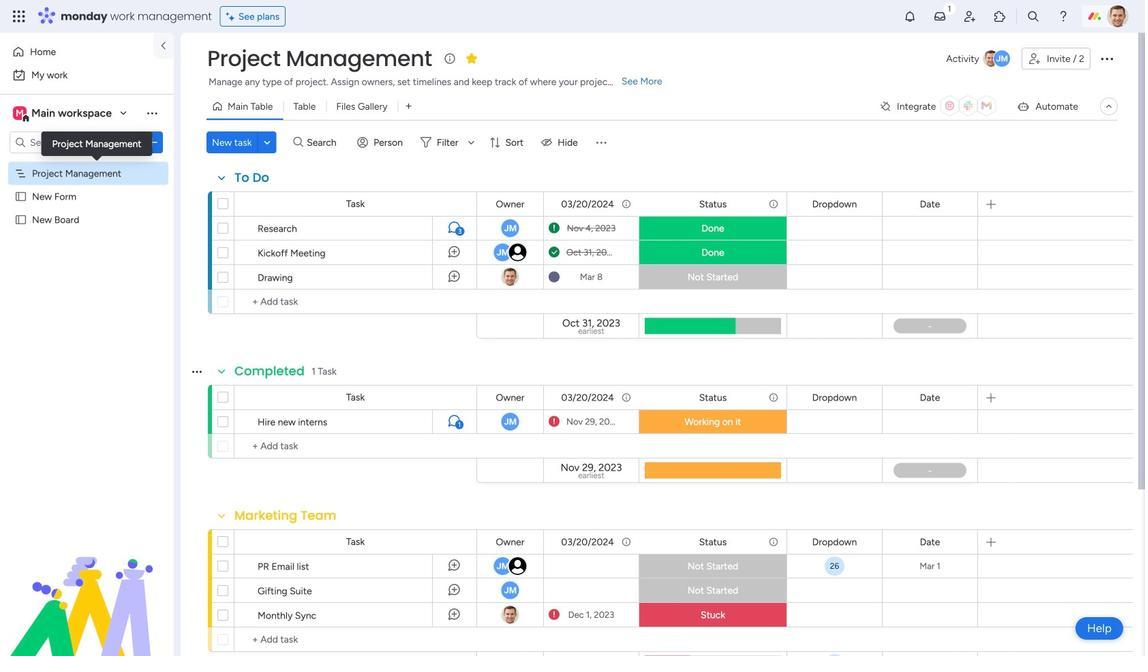 Task type: describe. For each thing, give the bounding box(es) containing it.
2 vertical spatial option
[[0, 161, 174, 164]]

2 public board image from the top
[[14, 213, 27, 226]]

show board description image
[[442, 52, 458, 65]]

search everything image
[[1027, 10, 1041, 23]]

lottie animation image
[[0, 519, 174, 657]]

0 horizontal spatial options image
[[145, 136, 159, 149]]

1 + add task text field from the top
[[241, 439, 471, 455]]

v2 overdue deadline image
[[549, 222, 560, 235]]

Search in workspace field
[[29, 135, 114, 150]]

1 vertical spatial option
[[8, 64, 166, 86]]

workspace selection element
[[13, 105, 114, 123]]

v2 done deadline image
[[549, 246, 560, 259]]

angle down image
[[264, 137, 271, 148]]

2 + add task text field from the top
[[241, 632, 471, 649]]

v2 search image
[[294, 135, 304, 150]]

1 image
[[944, 1, 956, 16]]

collapse board header image
[[1104, 101, 1115, 112]]

menu image
[[595, 136, 608, 149]]

add view image
[[406, 101, 412, 111]]



Task type: locate. For each thing, give the bounding box(es) containing it.
options image down workspace options image
[[145, 136, 159, 149]]

0 vertical spatial + add task text field
[[241, 439, 471, 455]]

1 vertical spatial public board image
[[14, 213, 27, 226]]

1 vertical spatial v2 overdue deadline image
[[549, 609, 560, 622]]

0 vertical spatial options image
[[1099, 50, 1116, 67]]

option
[[8, 41, 145, 63], [8, 64, 166, 86], [0, 161, 174, 164]]

arrow down image
[[463, 134, 480, 151]]

help image
[[1057, 10, 1071, 23]]

column information image
[[769, 392, 780, 403], [621, 537, 632, 548], [769, 537, 780, 548]]

update feed image
[[934, 10, 947, 23]]

lottie animation element
[[0, 519, 174, 657]]

monday marketplace image
[[994, 10, 1007, 23]]

2 v2 overdue deadline image from the top
[[549, 609, 560, 622]]

column information image
[[621, 199, 632, 210], [769, 199, 780, 210], [621, 392, 632, 403]]

notifications image
[[904, 10, 917, 23]]

workspace options image
[[145, 106, 159, 120]]

1 vertical spatial + add task text field
[[241, 632, 471, 649]]

remove from favorites image
[[465, 51, 479, 65]]

workspace image
[[13, 106, 27, 121]]

terry turtle image
[[1108, 5, 1129, 27]]

see plans image
[[226, 9, 238, 24]]

invite members image
[[964, 10, 977, 23]]

None field
[[204, 44, 436, 73], [231, 169, 273, 187], [493, 197, 528, 212], [558, 197, 618, 212], [696, 197, 731, 212], [809, 197, 861, 212], [917, 197, 944, 212], [231, 363, 308, 381], [493, 390, 528, 405], [558, 390, 618, 405], [696, 390, 731, 405], [809, 390, 861, 405], [917, 390, 944, 405], [231, 507, 340, 525], [493, 535, 528, 550], [558, 535, 618, 550], [696, 535, 731, 550], [809, 535, 861, 550], [917, 535, 944, 550], [204, 44, 436, 73], [231, 169, 273, 187], [493, 197, 528, 212], [558, 197, 618, 212], [696, 197, 731, 212], [809, 197, 861, 212], [917, 197, 944, 212], [231, 363, 308, 381], [493, 390, 528, 405], [558, 390, 618, 405], [696, 390, 731, 405], [809, 390, 861, 405], [917, 390, 944, 405], [231, 507, 340, 525], [493, 535, 528, 550], [558, 535, 618, 550], [696, 535, 731, 550], [809, 535, 861, 550], [917, 535, 944, 550]]

public board image
[[14, 190, 27, 203], [14, 213, 27, 226]]

1 vertical spatial options image
[[145, 136, 159, 149]]

Search field
[[304, 133, 344, 152]]

options image
[[1099, 50, 1116, 67], [145, 136, 159, 149]]

0 vertical spatial v2 overdue deadline image
[[549, 416, 560, 429]]

+ Add task text field
[[241, 439, 471, 455], [241, 632, 471, 649]]

0 vertical spatial public board image
[[14, 190, 27, 203]]

list box
[[0, 159, 174, 416]]

select product image
[[12, 10, 26, 23]]

+ Add task text field
[[241, 294, 471, 310]]

options image down terry turtle image
[[1099, 50, 1116, 67]]

1 v2 overdue deadline image from the top
[[549, 416, 560, 429]]

1 horizontal spatial options image
[[1099, 50, 1116, 67]]

1 public board image from the top
[[14, 190, 27, 203]]

0 vertical spatial option
[[8, 41, 145, 63]]

v2 overdue deadline image
[[549, 416, 560, 429], [549, 609, 560, 622]]



Task type: vqa. For each thing, say whether or not it's contained in the screenshot.
copied! Icon
no



